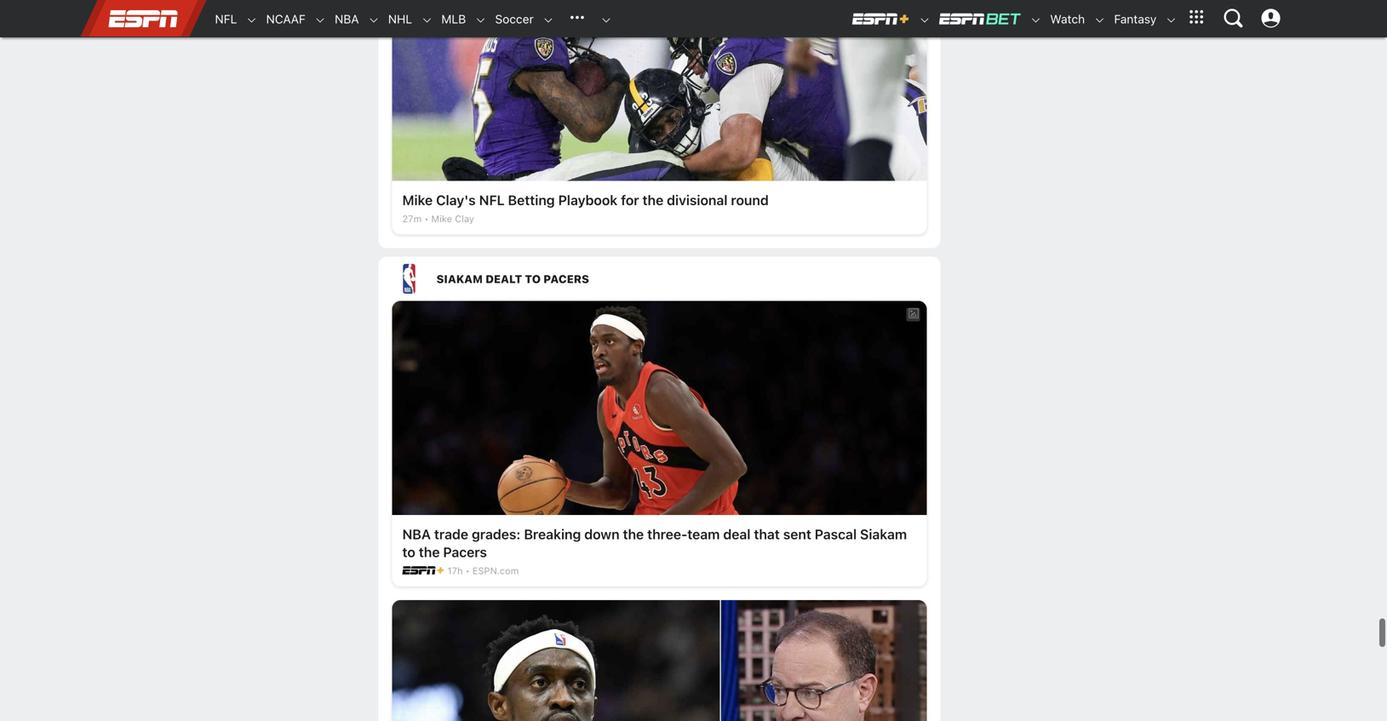 Task type: vqa. For each thing, say whether or not it's contained in the screenshot.
30- to the middle
no



Task type: locate. For each thing, give the bounding box(es) containing it.
nba up to in the left of the page
[[402, 526, 431, 543]]

mike left clay
[[431, 213, 452, 225]]

mike for mike clay
[[431, 213, 452, 225]]

the right down
[[623, 526, 644, 543]]

team
[[688, 526, 720, 543]]

nfl left ncaaf link
[[215, 12, 237, 26]]

ncaaf link
[[258, 1, 306, 37]]

clay
[[455, 213, 474, 225]]

0 horizontal spatial nfl
[[215, 12, 237, 26]]

betting
[[508, 192, 555, 208]]

the
[[643, 192, 664, 208], [623, 526, 644, 543], [419, 544, 440, 561]]

1 vertical spatial nba
[[402, 526, 431, 543]]

playbook
[[558, 192, 618, 208]]

sent
[[783, 526, 812, 543]]

0 vertical spatial nba
[[335, 12, 359, 26]]

nhl
[[388, 12, 412, 26]]

1 horizontal spatial nfl
[[479, 192, 505, 208]]

nba left nhl link at the top left of the page
[[335, 12, 359, 26]]

mike
[[402, 192, 433, 208], [431, 213, 452, 225]]

0 horizontal spatial nba
[[335, 12, 359, 26]]

2 vertical spatial the
[[419, 544, 440, 561]]

soccer link
[[487, 1, 534, 37]]

mike clay's nfl betting playbook for the divisional round
[[402, 192, 769, 208]]

for
[[621, 192, 639, 208]]

to
[[402, 544, 416, 561]]

1 vertical spatial nfl
[[479, 192, 505, 208]]

0 vertical spatial mike
[[402, 192, 433, 208]]

the right to in the left of the page
[[419, 544, 440, 561]]

nfl
[[215, 12, 237, 26], [479, 192, 505, 208]]

the right for on the top of the page
[[643, 192, 664, 208]]

siakam
[[860, 526, 907, 543]]

nba for nba
[[335, 12, 359, 26]]

nba inside nba trade grades: breaking down the three-team deal that sent pascal siakam to the pacers
[[402, 526, 431, 543]]

nfl right clay's
[[479, 192, 505, 208]]

0 vertical spatial nfl
[[215, 12, 237, 26]]

1 horizontal spatial nba
[[402, 526, 431, 543]]

1 vertical spatial mike
[[431, 213, 452, 225]]

1 vertical spatial the
[[623, 526, 644, 543]]

divisional
[[667, 192, 728, 208]]

nba
[[335, 12, 359, 26], [402, 526, 431, 543]]

17h
[[448, 566, 463, 577]]

nba link
[[326, 1, 359, 37]]

watch
[[1050, 12, 1085, 26]]

0 vertical spatial the
[[643, 192, 664, 208]]

mike up "27m"
[[402, 192, 433, 208]]

grades:
[[472, 526, 521, 543]]

watch link
[[1042, 1, 1085, 37]]

three-
[[647, 526, 688, 543]]



Task type: describe. For each thing, give the bounding box(es) containing it.
nfl inside 'link'
[[215, 12, 237, 26]]

to
[[525, 273, 541, 285]]

mlb
[[441, 12, 466, 26]]

mike clay
[[431, 213, 474, 225]]

mlb link
[[433, 1, 466, 37]]

pacers
[[544, 273, 589, 285]]

nba for nba trade grades: breaking down the three-team deal that sent pascal siakam to the pacers
[[402, 526, 431, 543]]

down
[[585, 526, 620, 543]]

pacers
[[443, 544, 487, 561]]

breaking
[[524, 526, 581, 543]]

27m
[[402, 213, 422, 225]]

that
[[754, 526, 780, 543]]

siakam
[[437, 273, 483, 285]]

mike for mike clay's nfl betting playbook for the divisional round
[[402, 192, 433, 208]]

ncaaf
[[266, 12, 306, 26]]

nhl link
[[380, 1, 412, 37]]

nba trade grades: breaking down the three-team deal that sent pascal siakam to the pacers
[[402, 526, 907, 561]]

trade
[[434, 526, 468, 543]]

siakam dealt to pacers
[[437, 273, 589, 285]]

round
[[731, 192, 769, 208]]

fantasy
[[1114, 12, 1157, 26]]

clay's
[[436, 192, 476, 208]]

fantasy link
[[1106, 1, 1157, 37]]

nfl link
[[207, 1, 237, 37]]

dealt
[[486, 273, 522, 285]]

pascal
[[815, 526, 857, 543]]

espn.com
[[473, 566, 519, 577]]

deal
[[723, 526, 751, 543]]

soccer
[[495, 12, 534, 26]]



